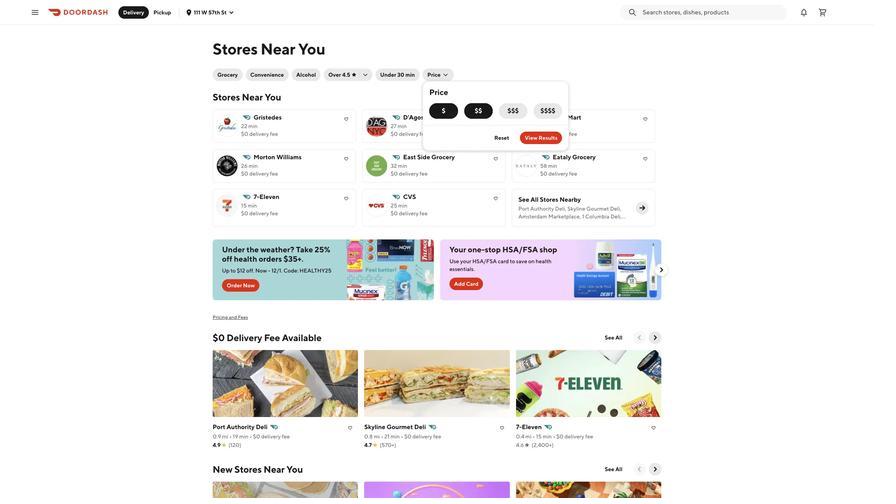 Task type: describe. For each thing, give the bounding box(es) containing it.
4.7
[[364, 442, 372, 448]]

1 horizontal spatial grocery
[[431, 153, 455, 161]]

new stores near you
[[213, 464, 303, 475]]

3 • from the left
[[381, 434, 383, 440]]

under for under 30 min
[[380, 72, 396, 78]]

delivery for dashmart
[[549, 131, 568, 137]]

0 horizontal spatial authority
[[227, 423, 255, 431]]

0 vertical spatial near
[[261, 40, 295, 58]]

your one-stop hsa/fsa shop
[[450, 245, 557, 254]]

58 min $0 delivery fee
[[540, 163, 577, 177]]

28
[[540, 123, 547, 129]]

off
[[222, 254, 232, 263]]

0 horizontal spatial 7-
[[254, 193, 260, 201]]

(120)
[[229, 442, 241, 448]]

0 items, open order cart image
[[818, 8, 827, 17]]

$35+.
[[284, 254, 304, 263]]

on
[[528, 258, 535, 265]]

mi for port
[[222, 434, 228, 440]]

stores inside see all stores nearby port authority deli, skyline gourmet deli, amsterdam marketplace, 1 columbia deli, nuts factory, chopped cheese, corner grocers, baba's marketplace
[[540, 196, 558, 203]]

price button
[[423, 69, 454, 81]]

0 vertical spatial hsa/fsa
[[502, 245, 538, 254]]

next button of carousel image
[[651, 466, 659, 473]]

east
[[403, 153, 416, 161]]

2 stores near you from the top
[[213, 92, 281, 102]]

new
[[213, 464, 233, 475]]

use your hsa/fsa card to save on health essentials.
[[450, 258, 552, 272]]

4.6
[[516, 442, 524, 448]]

view results
[[525, 135, 558, 141]]

25
[[391, 203, 397, 209]]

0 horizontal spatial port
[[213, 423, 225, 431]]

22 min $0 delivery fee
[[241, 123, 278, 137]]

over 4.5
[[328, 72, 350, 78]]

0.4 mi • 15 min • $​0 delivery fee
[[516, 434, 593, 440]]

delivery inside button
[[123, 9, 144, 15]]

healthy25
[[300, 268, 332, 274]]

min inside "22 min $0 delivery fee"
[[248, 123, 258, 129]]

$$ button
[[464, 103, 493, 119]]

15 inside 15 min $0 delivery fee
[[241, 203, 247, 209]]

skyline inside see all stores nearby port authority deli, skyline gourmet deli, amsterdam marketplace, 1 columbia deli, nuts factory, chopped cheese, corner grocers, baba's marketplace
[[568, 206, 585, 212]]

previous button of carousel image
[[636, 334, 644, 342]]

$$$$
[[541, 107, 556, 115]]

1
[[582, 213, 584, 220]]

pricing and fees
[[213, 314, 248, 320]]

stores down grocery button
[[213, 92, 240, 102]]

all inside see all stores nearby port authority deli, skyline gourmet deli, amsterdam marketplace, 1 columbia deli, nuts factory, chopped cheese, corner grocers, baba's marketplace
[[531, 196, 539, 203]]

$$
[[475, 107, 482, 115]]

2 horizontal spatial grocery
[[572, 153, 596, 161]]

delivery for morton williams
[[249, 171, 269, 177]]

$$$ button
[[499, 103, 528, 119]]

pickup
[[154, 9, 171, 15]]

stop
[[485, 245, 501, 254]]

1 vertical spatial next button of carousel image
[[651, 334, 659, 342]]

$0 for morton williams
[[241, 171, 248, 177]]

fee for d'agostino
[[420, 131, 428, 137]]

up
[[222, 268, 230, 274]]

see all for new stores near you
[[605, 466, 623, 473]]

available
[[282, 332, 322, 343]]

$
[[442, 107, 446, 115]]

delivery for cvs
[[399, 210, 419, 217]]

take
[[296, 245, 313, 254]]

1 • from the left
[[229, 434, 232, 440]]

baba's
[[541, 229, 557, 235]]

grocery inside grocery button
[[217, 72, 238, 78]]

new stores near you link
[[213, 463, 303, 476]]

27 min $0 delivery fee
[[391, 123, 428, 137]]

1 vertical spatial 15
[[536, 434, 542, 440]]

card
[[466, 281, 479, 287]]

1 horizontal spatial now
[[255, 268, 267, 274]]

see inside see all stores nearby port authority deli, skyline gourmet deli, amsterdam marketplace, 1 columbia deli, nuts factory, chopped cheese, corner grocers, baba's marketplace
[[519, 196, 529, 203]]

delivery for east side grocery
[[399, 171, 419, 177]]

view results button
[[520, 132, 562, 144]]

$0 for east side grocery
[[391, 171, 398, 177]]

fee for cvs
[[420, 210, 428, 217]]

columbia
[[585, 213, 610, 220]]

authority inside see all stores nearby port authority deli, skyline gourmet deli, amsterdam marketplace, 1 columbia deli, nuts factory, chopped cheese, corner grocers, baba's marketplace
[[530, 206, 554, 212]]

deli for port authority deli
[[256, 423, 268, 431]]

111 w 57th st button
[[186, 9, 235, 15]]

12/1.
[[271, 268, 282, 274]]

east side grocery
[[403, 153, 455, 161]]

1 vertical spatial price
[[429, 88, 448, 97]]

$$$
[[508, 107, 519, 115]]

the
[[247, 245, 259, 254]]

see all image
[[639, 204, 646, 212]]

fee for dashmart
[[569, 131, 577, 137]]

your
[[450, 245, 466, 254]]

order now button
[[222, 279, 260, 292]]

see for $0 delivery fee available
[[605, 335, 614, 341]]

(570+)
[[380, 442, 396, 448]]

stores right new
[[234, 464, 262, 475]]

health inside use your hsa/fsa card to save on health essentials.
[[536, 258, 552, 265]]

side
[[417, 153, 430, 161]]

32 min $0 delivery fee
[[391, 163, 428, 177]]

57th
[[208, 9, 220, 15]]

view
[[525, 135, 538, 141]]

nearby
[[560, 196, 581, 203]]

eataly grocery
[[553, 153, 596, 161]]

alcohol button
[[292, 69, 321, 81]]

$0 for dashmart
[[540, 131, 547, 137]]

corner
[[598, 221, 616, 228]]

1 horizontal spatial eleven
[[522, 423, 542, 431]]

d'agostino
[[403, 114, 436, 121]]

port authority deli
[[213, 423, 268, 431]]

shop
[[540, 245, 557, 254]]

min inside 26 min $0 delivery fee
[[249, 163, 258, 169]]

dashmart
[[553, 114, 581, 121]]

add card
[[454, 281, 479, 287]]

see all for $0 delivery fee available
[[605, 335, 623, 341]]

all for you
[[616, 466, 623, 473]]

chopped
[[552, 221, 576, 228]]

marketplace
[[558, 229, 589, 235]]

22
[[241, 123, 247, 129]]

results
[[539, 135, 558, 141]]

$0 delivery fee available
[[213, 332, 322, 343]]

fee for 7-eleven
[[270, 210, 278, 217]]

fee
[[264, 332, 280, 343]]

0.8 mi • 21 min • $​0 delivery fee
[[364, 434, 441, 440]]

0 vertical spatial you
[[298, 40, 325, 58]]

4.5
[[342, 72, 350, 78]]

min inside "27 min $0 delivery fee"
[[398, 123, 407, 129]]

21
[[384, 434, 390, 440]]

add
[[454, 281, 465, 287]]

st
[[221, 9, 227, 15]]

0 horizontal spatial eleven
[[259, 193, 279, 201]]

0.4
[[516, 434, 525, 440]]

amsterdam
[[519, 213, 547, 220]]

0 horizontal spatial gourmet
[[387, 423, 413, 431]]

27
[[391, 123, 397, 129]]



Task type: vqa. For each thing, say whether or not it's contained in the screenshot.
New
yes



Task type: locate. For each thing, give the bounding box(es) containing it.
0 vertical spatial see all
[[605, 335, 623, 341]]

0 vertical spatial all
[[531, 196, 539, 203]]

-
[[268, 268, 270, 274]]

min inside "32 min $0 delivery fee"
[[398, 163, 407, 169]]

delivery inside "22 min $0 delivery fee"
[[249, 131, 269, 137]]

mi for 7-
[[526, 434, 532, 440]]

card
[[498, 258, 509, 265]]

0 vertical spatial stores near you
[[213, 40, 325, 58]]

$$$$ button
[[534, 103, 562, 119]]

now left -
[[255, 268, 267, 274]]

delivery button
[[118, 6, 149, 19]]

$0 down '28'
[[540, 131, 547, 137]]

7- up 0.4
[[516, 423, 522, 431]]

$0 for d'agostino
[[391, 131, 398, 137]]

alcohol
[[296, 72, 316, 78]]

factory,
[[532, 221, 551, 228]]

min up (2,400+)
[[543, 434, 552, 440]]

2 horizontal spatial mi
[[526, 434, 532, 440]]

0 vertical spatial 7-eleven
[[254, 193, 279, 201]]

near inside "new stores near you" link
[[264, 464, 285, 475]]

2 vertical spatial see
[[605, 466, 614, 473]]

eleven up 15 min $0 delivery fee
[[259, 193, 279, 201]]

fee inside 15 min $0 delivery fee
[[270, 210, 278, 217]]

$0 for 7-eleven
[[241, 210, 248, 217]]

0 vertical spatial next button of carousel image
[[658, 266, 665, 274]]

0 horizontal spatial skyline
[[364, 423, 385, 431]]

$0 down 27
[[391, 131, 398, 137]]

all left previous button of carousel icon
[[616, 335, 623, 341]]

30
[[397, 72, 404, 78]]

min inside 15 min $0 delivery fee
[[248, 203, 257, 209]]

min inside 25 min $0 delivery fee
[[398, 203, 408, 209]]

0 horizontal spatial hsa/fsa
[[472, 258, 497, 265]]

cvs
[[403, 193, 416, 201]]

eleven up 0.4
[[522, 423, 542, 431]]

15 min $0 delivery fee
[[241, 203, 278, 217]]

$0 inside 25 min $0 delivery fee
[[391, 210, 398, 217]]

0 vertical spatial authority
[[530, 206, 554, 212]]

1 deli from the left
[[256, 423, 268, 431]]

to right up
[[231, 268, 236, 274]]

$0 down 26
[[241, 171, 248, 177]]

1 vertical spatial all
[[616, 335, 623, 341]]

0 horizontal spatial now
[[243, 282, 255, 289]]

deli up 0.8 mi • 21 min • $​0 delivery fee
[[414, 423, 426, 431]]

1 vertical spatial under
[[222, 245, 245, 254]]

under the weather? take 25% off health orders $35+.
[[222, 245, 330, 263]]

order
[[227, 282, 242, 289]]

mi right 0.4
[[526, 434, 532, 440]]

fee inside 26 min $0 delivery fee
[[270, 171, 278, 177]]

all left previous button of carousel image
[[616, 466, 623, 473]]

1 vertical spatial now
[[243, 282, 255, 289]]

0 vertical spatial see all link
[[600, 332, 627, 344]]

$12
[[237, 268, 245, 274]]

$​0 for gourmet
[[404, 434, 411, 440]]

click to add this store to your saved list image
[[491, 115, 501, 124]]

fee inside "22 min $0 delivery fee"
[[270, 131, 278, 137]]

deli up 0.9 mi • 19 min • $​0 delivery fee
[[256, 423, 268, 431]]

min right 26
[[249, 163, 258, 169]]

1 vertical spatial see all
[[605, 466, 623, 473]]

price
[[427, 72, 441, 78], [429, 88, 448, 97]]

1 horizontal spatial port
[[519, 206, 529, 212]]

see all link for you
[[600, 463, 627, 476]]

hsa/fsa down one-
[[472, 258, 497, 265]]

health inside under the weather? take 25% off health orders $35+.
[[234, 254, 257, 263]]

1 horizontal spatial hsa/fsa
[[502, 245, 538, 254]]

min right 21
[[391, 434, 400, 440]]

2 mi from the left
[[374, 434, 380, 440]]

0 horizontal spatial $​0
[[253, 434, 260, 440]]

health down the
[[234, 254, 257, 263]]

15
[[241, 203, 247, 209], [536, 434, 542, 440]]

1 horizontal spatial to
[[510, 258, 515, 265]]

fee for morton williams
[[270, 171, 278, 177]]

2 • from the left
[[250, 434, 252, 440]]

delivery inside 26 min $0 delivery fee
[[249, 171, 269, 177]]

stores near you up gristedes
[[213, 92, 281, 102]]

gourmet inside see all stores nearby port authority deli, skyline gourmet deli, amsterdam marketplace, 1 columbia deli, nuts factory, chopped cheese, corner grocers, baba's marketplace
[[587, 206, 609, 212]]

stores near you up convenience
[[213, 40, 325, 58]]

over 4.5 button
[[324, 69, 372, 81]]

delivery for eataly grocery
[[549, 171, 568, 177]]

1 vertical spatial skyline
[[364, 423, 385, 431]]

$0 inside 15 min $0 delivery fee
[[241, 210, 248, 217]]

marketplace,
[[548, 213, 581, 220]]

Store search: begin typing to search for stores available on DoorDash text field
[[643, 8, 782, 17]]

3 mi from the left
[[526, 434, 532, 440]]

see all left previous button of carousel icon
[[605, 335, 623, 341]]

0 vertical spatial now
[[255, 268, 267, 274]]

min right 30 at the top of page
[[406, 72, 415, 78]]

delivery left the pickup button
[[123, 9, 144, 15]]

previous button of carousel image
[[636, 466, 644, 473]]

health
[[234, 254, 257, 263], [536, 258, 552, 265]]

hsa/fsa up save
[[502, 245, 538, 254]]

to right card
[[510, 258, 515, 265]]

26
[[241, 163, 248, 169]]

authority up 19 at the bottom left of the page
[[227, 423, 255, 431]]

1 $​0 from the left
[[253, 434, 260, 440]]

notification bell image
[[799, 8, 809, 17]]

$0 inside 26 min $0 delivery fee
[[241, 171, 248, 177]]

$0 inside "32 min $0 delivery fee"
[[391, 171, 398, 177]]

delivery inside "32 min $0 delivery fee"
[[399, 171, 419, 177]]

1 stores near you from the top
[[213, 40, 325, 58]]

near
[[261, 40, 295, 58], [242, 92, 263, 102], [264, 464, 285, 475]]

min right 19 at the bottom left of the page
[[239, 434, 249, 440]]

fee inside 58 min $0 delivery fee
[[569, 171, 577, 177]]

fee inside 28 min $0 delivery fee
[[569, 131, 577, 137]]

min right 27
[[398, 123, 407, 129]]

grocers,
[[519, 229, 539, 235]]

fee inside "27 min $0 delivery fee"
[[420, 131, 428, 137]]

min
[[406, 72, 415, 78], [248, 123, 258, 129], [398, 123, 407, 129], [548, 123, 557, 129], [249, 163, 258, 169], [398, 163, 407, 169], [548, 163, 557, 169], [248, 203, 257, 209], [398, 203, 408, 209], [239, 434, 249, 440], [391, 434, 400, 440], [543, 434, 552, 440]]

1 vertical spatial see all link
[[600, 463, 627, 476]]

skyline up 1
[[568, 206, 585, 212]]

min inside 58 min $0 delivery fee
[[548, 163, 557, 169]]

under
[[380, 72, 396, 78], [222, 245, 245, 254]]

orders
[[259, 254, 282, 263]]

delivery inside "27 min $0 delivery fee"
[[399, 131, 419, 137]]

min right 58
[[548, 163, 557, 169]]

delivery inside 25 min $0 delivery fee
[[399, 210, 419, 217]]

min inside button
[[406, 72, 415, 78]]

1 horizontal spatial $​0
[[404, 434, 411, 440]]

0 vertical spatial to
[[510, 258, 515, 265]]

0 horizontal spatial under
[[222, 245, 245, 254]]

7-eleven up 0.4
[[516, 423, 542, 431]]

$0 down 32
[[391, 171, 398, 177]]

delivery for 7-eleven
[[249, 210, 269, 217]]

6 • from the left
[[553, 434, 555, 440]]

under up off
[[222, 245, 245, 254]]

2 vertical spatial near
[[264, 464, 285, 475]]

1 vertical spatial near
[[242, 92, 263, 102]]

see all link left previous button of carousel icon
[[600, 332, 627, 344]]

1 vertical spatial 7-
[[516, 423, 522, 431]]

health right the on
[[536, 258, 552, 265]]

$0 down 58
[[540, 171, 547, 177]]

now inside order now button
[[243, 282, 255, 289]]

price down price button
[[429, 88, 448, 97]]

1 see all link from the top
[[600, 332, 627, 344]]

delivery
[[123, 9, 144, 15], [227, 332, 262, 343]]

mi right 0.8
[[374, 434, 380, 440]]

min right '28'
[[548, 123, 557, 129]]

see left previous button of carousel icon
[[605, 335, 614, 341]]

1 horizontal spatial deli
[[414, 423, 426, 431]]

delivery for gristedes
[[249, 131, 269, 137]]

min right 32
[[398, 163, 407, 169]]

mi right 0.9 at the left bottom of page
[[222, 434, 228, 440]]

(2,400+)
[[532, 442, 554, 448]]

your
[[460, 258, 471, 265]]

port up amsterdam
[[519, 206, 529, 212]]

order now
[[227, 282, 255, 289]]

see for new stores near you
[[605, 466, 614, 473]]

skyline gourmet deli
[[364, 423, 426, 431]]

reset
[[494, 135, 509, 141]]

fee for gristedes
[[270, 131, 278, 137]]

all up amsterdam
[[531, 196, 539, 203]]

0 horizontal spatial to
[[231, 268, 236, 274]]

32
[[391, 163, 397, 169]]

delivery inside 15 min $0 delivery fee
[[249, 210, 269, 217]]

reset button
[[490, 132, 514, 144]]

0 vertical spatial under
[[380, 72, 396, 78]]

min down 26 min $0 delivery fee on the left of the page
[[248, 203, 257, 209]]

1 horizontal spatial mi
[[374, 434, 380, 440]]

essentials.
[[450, 266, 475, 272]]

see all link for available
[[600, 332, 627, 344]]

min right 25
[[398, 203, 408, 209]]

grocery button
[[213, 69, 243, 81]]

5 • from the left
[[533, 434, 535, 440]]

open menu image
[[30, 8, 40, 17]]

$0 for cvs
[[391, 210, 398, 217]]

7-eleven up 15 min $0 delivery fee
[[254, 193, 279, 201]]

26 min $0 delivery fee
[[241, 163, 278, 177]]

111
[[194, 9, 200, 15]]

$0 down 25
[[391, 210, 398, 217]]

0 horizontal spatial mi
[[222, 434, 228, 440]]

gourmet up 0.8 mi • 21 min • $​0 delivery fee
[[387, 423, 413, 431]]

deli for skyline gourmet deli
[[414, 423, 426, 431]]

deli,
[[555, 206, 566, 212], [610, 206, 621, 212], [611, 213, 622, 220]]

use
[[450, 258, 459, 265]]

$0
[[241, 131, 248, 137], [391, 131, 398, 137], [540, 131, 547, 137], [241, 171, 248, 177], [391, 171, 398, 177], [540, 171, 547, 177], [241, 210, 248, 217], [391, 210, 398, 217], [213, 332, 225, 343]]

$0 for eataly grocery
[[540, 171, 547, 177]]

$0 inside "22 min $0 delivery fee"
[[241, 131, 248, 137]]

111 w 57th st
[[194, 9, 227, 15]]

3 $​0 from the left
[[556, 434, 564, 440]]

convenience
[[250, 72, 284, 78]]

0 horizontal spatial grocery
[[217, 72, 238, 78]]

price inside button
[[427, 72, 441, 78]]

see left previous button of carousel image
[[605, 466, 614, 473]]

58
[[540, 163, 547, 169]]

save
[[516, 258, 527, 265]]

1 vertical spatial port
[[213, 423, 225, 431]]

$​0
[[253, 434, 260, 440], [404, 434, 411, 440], [556, 434, 564, 440]]

$ button
[[429, 103, 458, 119]]

2 $​0 from the left
[[404, 434, 411, 440]]

0 horizontal spatial 7-eleven
[[254, 193, 279, 201]]

under left 30 at the top of page
[[380, 72, 396, 78]]

under 30 min button
[[376, 69, 420, 81]]

see all stores nearby port authority deli, skyline gourmet deli, amsterdam marketplace, 1 columbia deli, nuts factory, chopped cheese, corner grocers, baba's marketplace
[[519, 196, 622, 235]]

0 vertical spatial 7-
[[254, 193, 260, 201]]

28 min $0 delivery fee
[[540, 123, 577, 137]]

1 horizontal spatial under
[[380, 72, 396, 78]]

under inside button
[[380, 72, 396, 78]]

delivery inside 58 min $0 delivery fee
[[549, 171, 568, 177]]

4 • from the left
[[401, 434, 403, 440]]

0 vertical spatial eleven
[[259, 193, 279, 201]]

$0 for gristedes
[[241, 131, 248, 137]]

gristedes
[[254, 114, 282, 121]]

1 horizontal spatial delivery
[[227, 332, 262, 343]]

2 deli from the left
[[414, 423, 426, 431]]

$​0 for eleven
[[556, 434, 564, 440]]

and
[[229, 314, 237, 320]]

1 horizontal spatial authority
[[530, 206, 554, 212]]

weather?
[[260, 245, 294, 254]]

stores left nearby
[[540, 196, 558, 203]]

pricing and fees button
[[213, 310, 686, 325]]

fee for east side grocery
[[420, 171, 428, 177]]

see up amsterdam
[[519, 196, 529, 203]]

1 see all from the top
[[605, 335, 623, 341]]

1 vertical spatial delivery
[[227, 332, 262, 343]]

$0 inside $0 delivery fee available link
[[213, 332, 225, 343]]

under inside under the weather? take 25% off health orders $35+.
[[222, 245, 245, 254]]

delivery down "fees"
[[227, 332, 262, 343]]

delivery for d'agostino
[[399, 131, 419, 137]]

over
[[328, 72, 341, 78]]

fee
[[270, 131, 278, 137], [420, 131, 428, 137], [569, 131, 577, 137], [270, 171, 278, 177], [420, 171, 428, 177], [569, 171, 577, 177], [270, 210, 278, 217], [420, 210, 428, 217], [282, 434, 290, 440], [433, 434, 441, 440], [585, 434, 593, 440]]

to
[[510, 258, 515, 265], [231, 268, 236, 274]]

0 horizontal spatial delivery
[[123, 9, 144, 15]]

stores up grocery button
[[213, 40, 258, 58]]

0 vertical spatial price
[[427, 72, 441, 78]]

0.9 mi • 19 min • $​0 delivery fee
[[213, 434, 290, 440]]

$0 inside 58 min $0 delivery fee
[[540, 171, 547, 177]]

1 horizontal spatial 7-eleven
[[516, 423, 542, 431]]

authority
[[530, 206, 554, 212], [227, 423, 255, 431]]

1 horizontal spatial health
[[536, 258, 552, 265]]

0 vertical spatial gourmet
[[587, 206, 609, 212]]

under 30 min
[[380, 72, 415, 78]]

skyline up 0.8
[[364, 423, 385, 431]]

hsa/fsa inside use your hsa/fsa card to save on health essentials.
[[472, 258, 497, 265]]

$0 down pricing
[[213, 332, 225, 343]]

hsa/fsa
[[502, 245, 538, 254], [472, 258, 497, 265]]

7-
[[254, 193, 260, 201], [516, 423, 522, 431]]

gourmet up columbia
[[587, 206, 609, 212]]

off.
[[246, 268, 254, 274]]

0 vertical spatial port
[[519, 206, 529, 212]]

7- up 15 min $0 delivery fee
[[254, 193, 260, 201]]

mi for skyline
[[374, 434, 380, 440]]

1 horizontal spatial skyline
[[568, 206, 585, 212]]

0 vertical spatial 15
[[241, 203, 247, 209]]

1 vertical spatial authority
[[227, 423, 255, 431]]

1 mi from the left
[[222, 434, 228, 440]]

min inside 28 min $0 delivery fee
[[548, 123, 557, 129]]

1 vertical spatial stores near you
[[213, 92, 281, 102]]

all for available
[[616, 335, 623, 341]]

port
[[519, 206, 529, 212], [213, 423, 225, 431]]

2 vertical spatial you
[[287, 464, 303, 475]]

$0 inside 28 min $0 delivery fee
[[540, 131, 547, 137]]

nuts
[[519, 221, 530, 228]]

fees
[[238, 314, 248, 320]]

2 horizontal spatial $​0
[[556, 434, 564, 440]]

0 horizontal spatial 15
[[241, 203, 247, 209]]

0 vertical spatial delivery
[[123, 9, 144, 15]]

code:
[[284, 268, 299, 274]]

25%
[[315, 245, 330, 254]]

1 vertical spatial to
[[231, 268, 236, 274]]

1 vertical spatial eleven
[[522, 423, 542, 431]]

1 vertical spatial see
[[605, 335, 614, 341]]

next button of carousel image
[[658, 266, 665, 274], [651, 334, 659, 342]]

2 vertical spatial all
[[616, 466, 623, 473]]

1 horizontal spatial 7-
[[516, 423, 522, 431]]

$0 delivery fee available link
[[213, 332, 322, 344]]

fee for eataly grocery
[[569, 171, 577, 177]]

2 see all from the top
[[605, 466, 623, 473]]

to inside use your hsa/fsa card to save on health essentials.
[[510, 258, 515, 265]]

price right 30 at the top of page
[[427, 72, 441, 78]]

now right the order
[[243, 282, 255, 289]]

$​0 for authority
[[253, 434, 260, 440]]

port up 0.9 at the left bottom of page
[[213, 423, 225, 431]]

fee inside "32 min $0 delivery fee"
[[420, 171, 428, 177]]

one-
[[468, 245, 485, 254]]

0 vertical spatial skyline
[[568, 206, 585, 212]]

0 horizontal spatial health
[[234, 254, 257, 263]]

$0 up the
[[241, 210, 248, 217]]

under for under the weather? take 25% off health orders $35+.
[[222, 245, 245, 254]]

2 see all link from the top
[[600, 463, 627, 476]]

$0 down 22
[[241, 131, 248, 137]]

gourmet
[[587, 206, 609, 212], [387, 423, 413, 431]]

$0 inside "27 min $0 delivery fee"
[[391, 131, 398, 137]]

fee inside 25 min $0 delivery fee
[[420, 210, 428, 217]]

0 vertical spatial see
[[519, 196, 529, 203]]

min right 22
[[248, 123, 258, 129]]

0.8
[[364, 434, 373, 440]]

see all left previous button of carousel image
[[605, 466, 623, 473]]

1 vertical spatial gourmet
[[387, 423, 413, 431]]

1 horizontal spatial gourmet
[[587, 206, 609, 212]]

port inside see all stores nearby port authority deli, skyline gourmet deli, amsterdam marketplace, 1 columbia deli, nuts factory, chopped cheese, corner grocers, baba's marketplace
[[519, 206, 529, 212]]

1 vertical spatial hsa/fsa
[[472, 258, 497, 265]]

see all link left previous button of carousel image
[[600, 463, 627, 476]]

cheese,
[[577, 221, 597, 228]]

1 horizontal spatial 15
[[536, 434, 542, 440]]

delivery inside 28 min $0 delivery fee
[[549, 131, 568, 137]]

1 vertical spatial you
[[265, 92, 281, 102]]

authority up amsterdam
[[530, 206, 554, 212]]

1 vertical spatial 7-eleven
[[516, 423, 542, 431]]

0 horizontal spatial deli
[[256, 423, 268, 431]]



